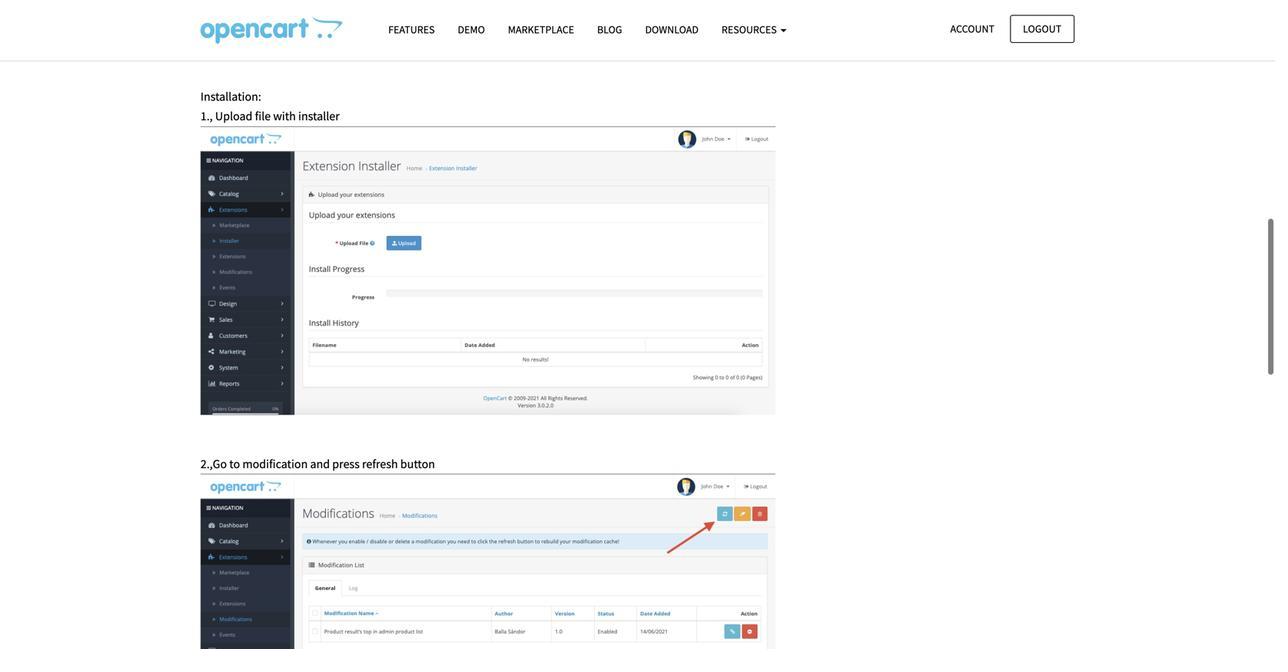 Task type: vqa. For each thing, say whether or not it's contained in the screenshot.
"modification"
yes



Task type: describe. For each thing, give the bounding box(es) containing it.
2.,go to modification and press refresh button
[[201, 457, 435, 472]]

installation:
[[201, 89, 261, 104]]

features link
[[377, 16, 446, 43]]

file
[[255, 109, 271, 124]]

modification
[[243, 457, 308, 472]]

logout link
[[1010, 15, 1075, 43]]

to
[[229, 457, 240, 472]]

and
[[310, 457, 330, 472]]

logout
[[1024, 22, 1062, 36]]

opencart - product result's top in admin product list image
[[201, 16, 343, 44]]



Task type: locate. For each thing, give the bounding box(es) containing it.
1.,
[[201, 109, 213, 124]]

2.,go
[[201, 457, 227, 472]]

resources
[[722, 23, 779, 36]]

upload
[[215, 109, 253, 124]]

demo
[[458, 23, 485, 36]]

button
[[401, 457, 435, 472]]

account
[[951, 22, 995, 36]]

installer
[[298, 109, 340, 124]]

blog
[[597, 23, 622, 36]]

download link
[[634, 16, 710, 43]]

blog link
[[586, 16, 634, 43]]

installation: 1., upload file with installer
[[201, 89, 340, 124]]

demo link
[[446, 16, 497, 43]]

resources link
[[710, 16, 798, 43]]

features
[[389, 23, 435, 36]]

press
[[332, 457, 360, 472]]

refresh
[[362, 457, 398, 472]]

marketplace
[[508, 23, 574, 36]]

account link
[[938, 15, 1008, 43]]

marketplace link
[[497, 16, 586, 43]]

download
[[645, 23, 699, 36]]

with
[[273, 109, 296, 124]]



